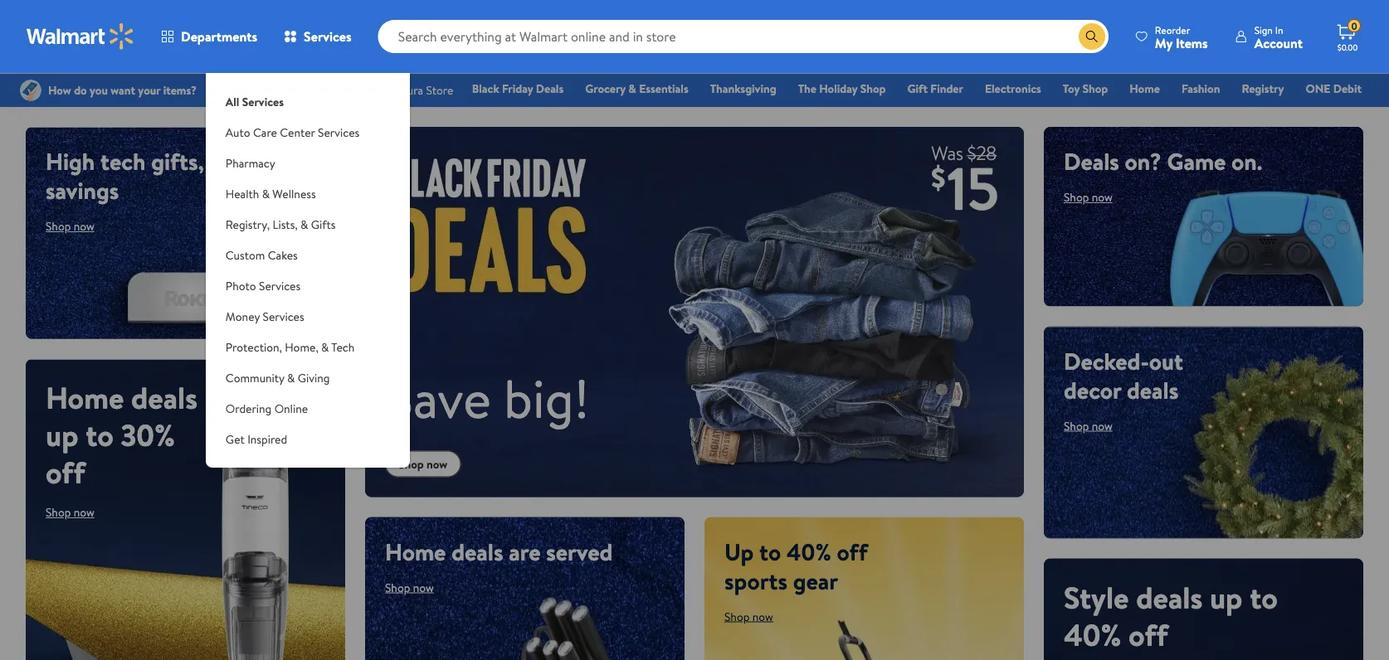Task type: vqa. For each thing, say whether or not it's contained in the screenshot.
Thanksgiving link
yes



Task type: describe. For each thing, give the bounding box(es) containing it.
sign in account
[[1255, 23, 1303, 52]]

now for home deals are served
[[413, 580, 434, 596]]

departments
[[181, 27, 257, 46]]

shop now for decked-out decor deals
[[1064, 418, 1113, 434]]

tech
[[332, 339, 355, 355]]

to for style
[[1250, 577, 1278, 618]]

shop now for deals on? game on.
[[1064, 189, 1113, 205]]

save big!
[[385, 361, 590, 435]]

fashion link
[[1175, 80, 1228, 98]]

health & wellness
[[226, 186, 316, 202]]

off for style deals up to 40% off
[[1129, 614, 1169, 656]]

deals inside "decked-out decor deals"
[[1127, 374, 1179, 406]]

& for wellness
[[262, 186, 270, 202]]

shop for home deals are served
[[385, 580, 410, 596]]

registry,
[[226, 216, 270, 232]]

thanksgiving
[[710, 81, 777, 97]]

home for home deals are served
[[385, 536, 446, 568]]

home,
[[285, 339, 319, 355]]

reorder my items
[[1155, 23, 1208, 52]]

all services
[[226, 93, 284, 110]]

one debit link
[[1299, 80, 1370, 98]]

decor
[[1064, 374, 1122, 406]]

services for photo services
[[259, 278, 301, 294]]

tech
[[100, 145, 146, 178]]

the holiday shop
[[798, 81, 886, 97]]

photo services button
[[206, 271, 410, 301]]

up for style deals up to 40% off
[[1210, 577, 1243, 618]]

one debit walmart+
[[1306, 81, 1362, 120]]

ordering online button
[[206, 393, 410, 424]]

& left gifts
[[301, 216, 308, 232]]

home for home deals up to 30% off
[[46, 377, 124, 419]]

now for home deals up to 30% off
[[74, 505, 95, 521]]

big!
[[504, 361, 590, 435]]

ordering online
[[226, 401, 308, 417]]

sports
[[725, 565, 788, 597]]

40% inside style deals up to 40% off
[[1064, 614, 1122, 656]]

to for home
[[86, 415, 114, 456]]

money services button
[[206, 301, 410, 332]]

center
[[280, 124, 315, 140]]

lists,
[[273, 216, 298, 232]]

wellness
[[273, 186, 316, 202]]

gifts
[[311, 216, 336, 232]]

served
[[546, 536, 613, 568]]

& for giving
[[287, 370, 295, 386]]

savings
[[46, 174, 119, 207]]

protection, home, & tech
[[226, 339, 355, 355]]

walmart+
[[1313, 104, 1362, 120]]

all
[[226, 93, 239, 110]]

up
[[725, 536, 754, 568]]

pharmacy button
[[206, 148, 410, 178]]

auto care center services button
[[206, 117, 410, 148]]

style
[[1064, 577, 1129, 618]]

account
[[1255, 34, 1303, 52]]

style deals up to 40% off
[[1064, 577, 1278, 656]]

photo
[[226, 278, 256, 294]]

now for high tech gifts, huge savings
[[74, 218, 95, 235]]

$0.00
[[1338, 42, 1358, 53]]

services for all services
[[242, 93, 284, 110]]

holiday
[[819, 81, 858, 97]]

search icon image
[[1086, 30, 1099, 43]]

walmart image
[[27, 23, 134, 50]]

deals for home deals up to 30% off
[[131, 377, 198, 419]]

huge
[[210, 145, 260, 178]]

off for home deals up to 30% off
[[46, 452, 85, 493]]

sign
[[1255, 23, 1273, 37]]

deals for home deals are served
[[452, 536, 503, 568]]

0 vertical spatial deals
[[536, 81, 564, 97]]

0
[[1352, 19, 1358, 33]]

home for home
[[1130, 81, 1160, 97]]

gift finder
[[908, 81, 964, 97]]

auto care center services
[[226, 124, 360, 140]]

shop for decked-out decor deals
[[1064, 418, 1089, 434]]

up to 40% off sports gear
[[725, 536, 868, 597]]

now for deals on? game on.
[[1092, 189, 1113, 205]]

money services
[[226, 308, 304, 325]]

40% inside "up to 40% off sports gear"
[[787, 536, 832, 568]]

registry, lists, & gifts
[[226, 216, 336, 232]]

shop now link for high tech gifts, huge savings
[[46, 218, 95, 235]]

& inside dropdown button
[[321, 339, 329, 355]]

home link
[[1123, 80, 1168, 98]]

gift
[[908, 81, 928, 97]]

out
[[1150, 345, 1184, 377]]

photo services
[[226, 278, 301, 294]]

gift finder link
[[900, 80, 971, 98]]

items
[[1176, 34, 1208, 52]]

services button
[[271, 17, 365, 56]]

shop now link for save big!
[[385, 451, 461, 478]]

now for save big!
[[427, 456, 448, 473]]

custom
[[226, 247, 265, 263]]

services inside popup button
[[304, 27, 352, 46]]

fashion
[[1182, 81, 1221, 97]]

on.
[[1232, 145, 1263, 178]]

all services link
[[206, 73, 410, 117]]

grocery & essentials link
[[578, 80, 696, 98]]



Task type: locate. For each thing, give the bounding box(es) containing it.
high
[[46, 145, 95, 178]]

on?
[[1125, 145, 1162, 178]]

pharmacy
[[226, 155, 275, 171]]

community & giving button
[[206, 363, 410, 393]]

services
[[304, 27, 352, 46], [242, 93, 284, 110], [318, 124, 360, 140], [259, 278, 301, 294], [263, 308, 304, 325]]

deals left "on?"
[[1064, 145, 1120, 178]]

the holiday shop link
[[791, 80, 894, 98]]

2 horizontal spatial to
[[1250, 577, 1278, 618]]

1 vertical spatial home
[[46, 377, 124, 419]]

0 horizontal spatial deals
[[536, 81, 564, 97]]

2 vertical spatial home
[[385, 536, 446, 568]]

services up all services link
[[304, 27, 352, 46]]

& left "tech"
[[321, 339, 329, 355]]

now
[[1092, 189, 1113, 205], [74, 218, 95, 235], [1092, 418, 1113, 434], [427, 456, 448, 473], [74, 505, 95, 521], [413, 580, 434, 596], [753, 609, 774, 625]]

1 vertical spatial 40%
[[1064, 614, 1122, 656]]

shop
[[861, 81, 886, 97], [1083, 81, 1108, 97], [1064, 189, 1089, 205], [46, 218, 71, 235], [1064, 418, 1089, 434], [398, 456, 424, 473], [46, 505, 71, 521], [385, 580, 410, 596], [725, 609, 750, 625]]

deals
[[536, 81, 564, 97], [1064, 145, 1120, 178]]

get inspired button
[[206, 424, 410, 455]]

walmart+ link
[[1305, 103, 1370, 121]]

shop for home deals up to 30% off
[[46, 505, 71, 521]]

protection,
[[226, 339, 282, 355]]

health
[[226, 186, 259, 202]]

0 vertical spatial off
[[46, 452, 85, 493]]

shop now for home deals up to 30% off
[[46, 505, 95, 521]]

0 vertical spatial up
[[46, 415, 79, 456]]

40%
[[787, 536, 832, 568], [1064, 614, 1122, 656]]

electronics
[[985, 81, 1042, 97]]

protection, home, & tech button
[[206, 332, 410, 363]]

& right grocery
[[629, 81, 637, 97]]

& for essentials
[[629, 81, 637, 97]]

0 horizontal spatial 40%
[[787, 536, 832, 568]]

shop now
[[1064, 189, 1113, 205], [46, 218, 95, 235], [1064, 418, 1113, 434], [398, 456, 448, 473], [46, 505, 95, 521], [385, 580, 434, 596], [725, 609, 774, 625]]

deals right friday
[[536, 81, 564, 97]]

2 vertical spatial to
[[1250, 577, 1278, 618]]

shop now link for home deals are served
[[385, 580, 434, 596]]

& inside dropdown button
[[287, 370, 295, 386]]

thanksgiving link
[[703, 80, 784, 98]]

0 horizontal spatial up
[[46, 415, 79, 456]]

high tech gifts, huge savings
[[46, 145, 260, 207]]

auto
[[226, 124, 250, 140]]

shop for up to 40% off sports gear
[[725, 609, 750, 625]]

departments button
[[148, 17, 271, 56]]

up inside style deals up to 40% off
[[1210, 577, 1243, 618]]

save
[[385, 361, 491, 435]]

shop now link for deals on? game on.
[[1064, 189, 1113, 205]]

services down cakes
[[259, 278, 301, 294]]

now inside shop now link
[[427, 456, 448, 473]]

gifts,
[[151, 145, 204, 178]]

deals for style deals up to 40% off
[[1137, 577, 1203, 618]]

shop for high tech gifts, huge savings
[[46, 218, 71, 235]]

shop now link for decked-out decor deals
[[1064, 418, 1113, 434]]

0 vertical spatial 40%
[[787, 536, 832, 568]]

the
[[798, 81, 817, 97]]

1 horizontal spatial up
[[1210, 577, 1243, 618]]

in
[[1276, 23, 1284, 37]]

2 vertical spatial off
[[1129, 614, 1169, 656]]

decked-out decor deals
[[1064, 345, 1184, 406]]

1 vertical spatial off
[[837, 536, 868, 568]]

up for home deals up to 30% off
[[46, 415, 79, 456]]

1 horizontal spatial home
[[385, 536, 446, 568]]

home deals are served
[[385, 536, 613, 568]]

1 horizontal spatial off
[[837, 536, 868, 568]]

off inside style deals up to 40% off
[[1129, 614, 1169, 656]]

debit
[[1334, 81, 1362, 97]]

0 horizontal spatial to
[[86, 415, 114, 456]]

shop now for up to 40% off sports gear
[[725, 609, 774, 625]]

grocery
[[585, 81, 626, 97]]

shop now link for home deals up to 30% off
[[46, 505, 95, 521]]

friday
[[502, 81, 533, 97]]

services right center
[[318, 124, 360, 140]]

deals
[[1127, 374, 1179, 406], [131, 377, 198, 419], [452, 536, 503, 568], [1137, 577, 1203, 618]]

to inside style deals up to 40% off
[[1250, 577, 1278, 618]]

registry link
[[1235, 80, 1292, 98]]

1 vertical spatial to
[[760, 536, 781, 568]]

home deals up to 30% off
[[46, 377, 198, 493]]

home
[[1130, 81, 1160, 97], [46, 377, 124, 419], [385, 536, 446, 568]]

one
[[1306, 81, 1331, 97]]

now for decked-out decor deals
[[1092, 418, 1113, 434]]

black friday deals
[[472, 81, 564, 97]]

custom cakes
[[226, 247, 298, 263]]

black
[[472, 81, 499, 97]]

1 horizontal spatial to
[[760, 536, 781, 568]]

2 horizontal spatial home
[[1130, 81, 1160, 97]]

shop now link for up to 40% off sports gear
[[725, 609, 774, 625]]

toy shop link
[[1056, 80, 1116, 98]]

toy
[[1063, 81, 1080, 97]]

shop now for home deals are served
[[385, 580, 434, 596]]

& right health
[[262, 186, 270, 202]]

shop for save big!
[[398, 456, 424, 473]]

services up protection, home, & tech
[[263, 308, 304, 325]]

reorder
[[1155, 23, 1191, 37]]

home inside home deals up to 30% off
[[46, 377, 124, 419]]

my
[[1155, 34, 1173, 52]]

custom cakes button
[[206, 240, 410, 271]]

black friday deals link
[[465, 80, 571, 98]]

services right all
[[242, 93, 284, 110]]

up
[[46, 415, 79, 456], [1210, 577, 1243, 618]]

0 vertical spatial to
[[86, 415, 114, 456]]

& left giving
[[287, 370, 295, 386]]

off
[[46, 452, 85, 493], [837, 536, 868, 568], [1129, 614, 1169, 656]]

deals on? game on.
[[1064, 145, 1263, 178]]

deals inside style deals up to 40% off
[[1137, 577, 1203, 618]]

essentials
[[639, 81, 689, 97]]

1 horizontal spatial 40%
[[1064, 614, 1122, 656]]

ordering
[[226, 401, 272, 417]]

health & wellness button
[[206, 178, 410, 209]]

decked-
[[1064, 345, 1150, 377]]

off inside "up to 40% off sports gear"
[[837, 536, 868, 568]]

electronics link
[[978, 80, 1049, 98]]

to inside "up to 40% off sports gear"
[[760, 536, 781, 568]]

up inside home deals up to 30% off
[[46, 415, 79, 456]]

to inside home deals up to 30% off
[[86, 415, 114, 456]]

toy shop
[[1063, 81, 1108, 97]]

money
[[226, 308, 260, 325]]

shop inside "link"
[[1083, 81, 1108, 97]]

shop now for save big!
[[398, 456, 448, 473]]

home inside "link"
[[1130, 81, 1160, 97]]

0 horizontal spatial off
[[46, 452, 85, 493]]

grocery & essentials
[[585, 81, 689, 97]]

2 horizontal spatial off
[[1129, 614, 1169, 656]]

online
[[274, 401, 308, 417]]

0 horizontal spatial home
[[46, 377, 124, 419]]

community
[[226, 370, 285, 386]]

get inspired
[[226, 431, 287, 447]]

now for up to 40% off sports gear
[[753, 609, 774, 625]]

finder
[[931, 81, 964, 97]]

shop now for high tech gifts, huge savings
[[46, 218, 95, 235]]

&
[[629, 81, 637, 97], [262, 186, 270, 202], [301, 216, 308, 232], [321, 339, 329, 355], [287, 370, 295, 386]]

community & giving
[[226, 370, 330, 386]]

1 horizontal spatial deals
[[1064, 145, 1120, 178]]

game
[[1168, 145, 1226, 178]]

shop for deals on? game on.
[[1064, 189, 1089, 205]]

Search search field
[[378, 20, 1109, 53]]

registry, lists, & gifts button
[[206, 209, 410, 240]]

cakes
[[268, 247, 298, 263]]

1 vertical spatial up
[[1210, 577, 1243, 618]]

deals inside home deals up to 30% off
[[131, 377, 198, 419]]

Walmart Site-Wide search field
[[378, 20, 1109, 53]]

services for money services
[[263, 308, 304, 325]]

inspired
[[247, 431, 287, 447]]

1 vertical spatial deals
[[1064, 145, 1120, 178]]

0 vertical spatial home
[[1130, 81, 1160, 97]]

off inside home deals up to 30% off
[[46, 452, 85, 493]]

are
[[509, 536, 541, 568]]

get
[[226, 431, 245, 447]]

30%
[[121, 415, 175, 456]]

care
[[253, 124, 277, 140]]



